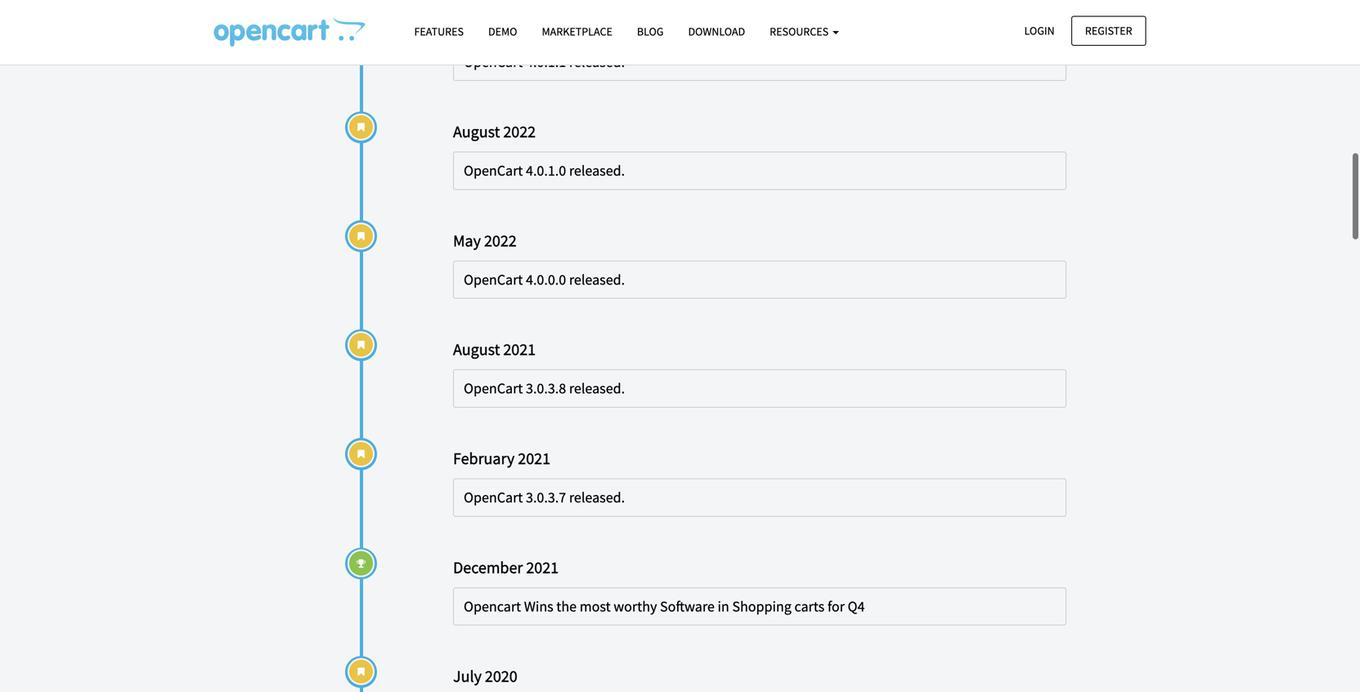 Task type: vqa. For each thing, say whether or not it's contained in the screenshot.
Purchases
no



Task type: locate. For each thing, give the bounding box(es) containing it.
2021
[[503, 340, 536, 360], [518, 449, 551, 469], [526, 558, 559, 578]]

2021 for february 2021
[[518, 449, 551, 469]]

2 vertical spatial 2021
[[526, 558, 559, 578]]

august 2022 for opencart 4.0.1.1 released.
[[453, 12, 536, 33]]

august 2022 up opencart 4.0.1.0 released.
[[453, 122, 536, 142]]

3 opencart from the top
[[464, 271, 523, 289]]

released. right 3.0.3.8 at the bottom left of page
[[569, 380, 625, 398]]

carts
[[795, 598, 825, 616]]

released.
[[569, 53, 625, 71], [569, 162, 625, 180], [569, 271, 625, 289], [569, 380, 625, 398], [569, 489, 625, 507]]

2021 up opencart 3.0.3.8 released.
[[503, 340, 536, 360]]

2 opencart from the top
[[464, 162, 523, 180]]

opencart 4.0.1.0 released.
[[464, 162, 625, 180]]

opencart for opencart 3.0.3.8 released.
[[464, 380, 523, 398]]

2022 up opencart 4.0.1.0 released.
[[503, 122, 536, 142]]

opencart down may 2022 on the left top of page
[[464, 271, 523, 289]]

the
[[557, 598, 577, 616]]

4 released. from the top
[[569, 380, 625, 398]]

2022
[[503, 12, 536, 33], [503, 122, 536, 142], [484, 231, 517, 251]]

august 2022 for opencart 4.0.1.0 released.
[[453, 122, 536, 142]]

released. right 3.0.3.7
[[569, 489, 625, 507]]

1 vertical spatial 2022
[[503, 122, 536, 142]]

3.0.3.8
[[526, 380, 566, 398]]

5 opencart from the top
[[464, 489, 523, 507]]

marketplace link
[[530, 17, 625, 46]]

august up opencart 4.0.1.0 released.
[[453, 122, 500, 142]]

4.0.1.0
[[526, 162, 566, 180]]

1 august from the top
[[453, 12, 500, 33]]

released. for opencart 4.0.1.0 released.
[[569, 162, 625, 180]]

2 august 2022 from the top
[[453, 122, 536, 142]]

opencart down demo link at the left of the page
[[464, 53, 523, 71]]

2 released. from the top
[[569, 162, 625, 180]]

february 2021
[[453, 449, 551, 469]]

2020
[[485, 667, 518, 687]]

4 opencart from the top
[[464, 380, 523, 398]]

opencart left 4.0.1.0
[[464, 162, 523, 180]]

august up opencart 4.0.1.1 released.
[[453, 12, 500, 33]]

1 vertical spatial august
[[453, 122, 500, 142]]

august for opencart 4.0.1.0 released.
[[453, 122, 500, 142]]

opencart
[[464, 53, 523, 71], [464, 162, 523, 180], [464, 271, 523, 289], [464, 380, 523, 398], [464, 489, 523, 507]]

worthy
[[614, 598, 657, 616]]

5 released. from the top
[[569, 489, 625, 507]]

2021 up opencart 3.0.3.7 released. at the bottom left of page
[[518, 449, 551, 469]]

opencart 3.0.3.7 released.
[[464, 489, 625, 507]]

3 august from the top
[[453, 340, 500, 360]]

august 2022
[[453, 12, 536, 33], [453, 122, 536, 142]]

2022 up opencart 4.0.1.1 released.
[[503, 12, 536, 33]]

opencart for opencart 4.0.1.0 released.
[[464, 162, 523, 180]]

3.0.3.7
[[526, 489, 566, 507]]

0 vertical spatial august
[[453, 12, 500, 33]]

4.0.1.1
[[526, 53, 566, 71]]

released. down marketplace link
[[569, 53, 625, 71]]

released. right 4.0.0.0
[[569, 271, 625, 289]]

2 august from the top
[[453, 122, 500, 142]]

2022 right 'may'
[[484, 231, 517, 251]]

august up opencart 3.0.3.8 released.
[[453, 340, 500, 360]]

blog
[[637, 24, 664, 39]]

opencart down 'august 2021'
[[464, 380, 523, 398]]

released. for opencart 4.0.1.1 released.
[[569, 53, 625, 71]]

opencart for opencart 3.0.3.7 released.
[[464, 489, 523, 507]]

opencart for opencart 4.0.0.0 released.
[[464, 271, 523, 289]]

opencart 4.0.0.0 released.
[[464, 271, 625, 289]]

august
[[453, 12, 500, 33], [453, 122, 500, 142], [453, 340, 500, 360]]

2022 for 4.0.1.0
[[503, 122, 536, 142]]

1 released. from the top
[[569, 53, 625, 71]]

may 2022
[[453, 231, 517, 251]]

1 vertical spatial 2021
[[518, 449, 551, 469]]

opencart down february 2021
[[464, 489, 523, 507]]

3 released. from the top
[[569, 271, 625, 289]]

released. right 4.0.1.0
[[569, 162, 625, 180]]

0 vertical spatial 2021
[[503, 340, 536, 360]]

0 vertical spatial 2022
[[503, 12, 536, 33]]

1 august 2022 from the top
[[453, 12, 536, 33]]

2 vertical spatial august
[[453, 340, 500, 360]]

0 vertical spatial august 2022
[[453, 12, 536, 33]]

opencart wins the most worthy software in shopping carts for q4
[[464, 598, 865, 616]]

q4
[[848, 598, 865, 616]]

august 2022 up opencart 4.0.1.1 released.
[[453, 12, 536, 33]]

may
[[453, 231, 481, 251]]

2021 up wins
[[526, 558, 559, 578]]

2 vertical spatial 2022
[[484, 231, 517, 251]]

1 opencart from the top
[[464, 53, 523, 71]]

released. for opencart 4.0.0.0 released.
[[569, 271, 625, 289]]

1 vertical spatial august 2022
[[453, 122, 536, 142]]



Task type: describe. For each thing, give the bounding box(es) containing it.
download
[[688, 24, 745, 39]]

july
[[453, 667, 482, 687]]

opencart 3.0.3.8 released.
[[464, 380, 625, 398]]

february
[[453, 449, 515, 469]]

most
[[580, 598, 611, 616]]

resources
[[770, 24, 831, 39]]

released. for opencart 3.0.3.7 released.
[[569, 489, 625, 507]]

august 2021
[[453, 340, 536, 360]]

marketplace
[[542, 24, 613, 39]]

2021 for august 2021
[[503, 340, 536, 360]]

features
[[414, 24, 464, 39]]

2022 for 4.0.1.1
[[503, 12, 536, 33]]

opencart for opencart 4.0.1.1 released.
[[464, 53, 523, 71]]

login
[[1025, 23, 1055, 38]]

demo link
[[476, 17, 530, 46]]

features link
[[402, 17, 476, 46]]

december 2021
[[453, 558, 559, 578]]

blog link
[[625, 17, 676, 46]]

register link
[[1071, 16, 1147, 46]]

resources link
[[758, 17, 852, 46]]

2022 for 4.0.0.0
[[484, 231, 517, 251]]

in
[[718, 598, 729, 616]]

download link
[[676, 17, 758, 46]]

august for opencart 4.0.1.1 released.
[[453, 12, 500, 33]]

august for opencart 3.0.3.8 released.
[[453, 340, 500, 360]]

wins
[[524, 598, 554, 616]]

software
[[660, 598, 715, 616]]

december
[[453, 558, 523, 578]]

login link
[[1011, 16, 1069, 46]]

register
[[1085, 23, 1133, 38]]

4.0.0.0
[[526, 271, 566, 289]]

demo
[[488, 24, 517, 39]]

opencart - company image
[[214, 17, 365, 47]]

july 2020
[[453, 667, 518, 687]]

2021 for december 2021
[[526, 558, 559, 578]]

shopping
[[732, 598, 792, 616]]

opencart 4.0.1.1 released.
[[464, 53, 625, 71]]

released. for opencart 3.0.3.8 released.
[[569, 380, 625, 398]]

for
[[828, 598, 845, 616]]

opencart
[[464, 598, 521, 616]]



